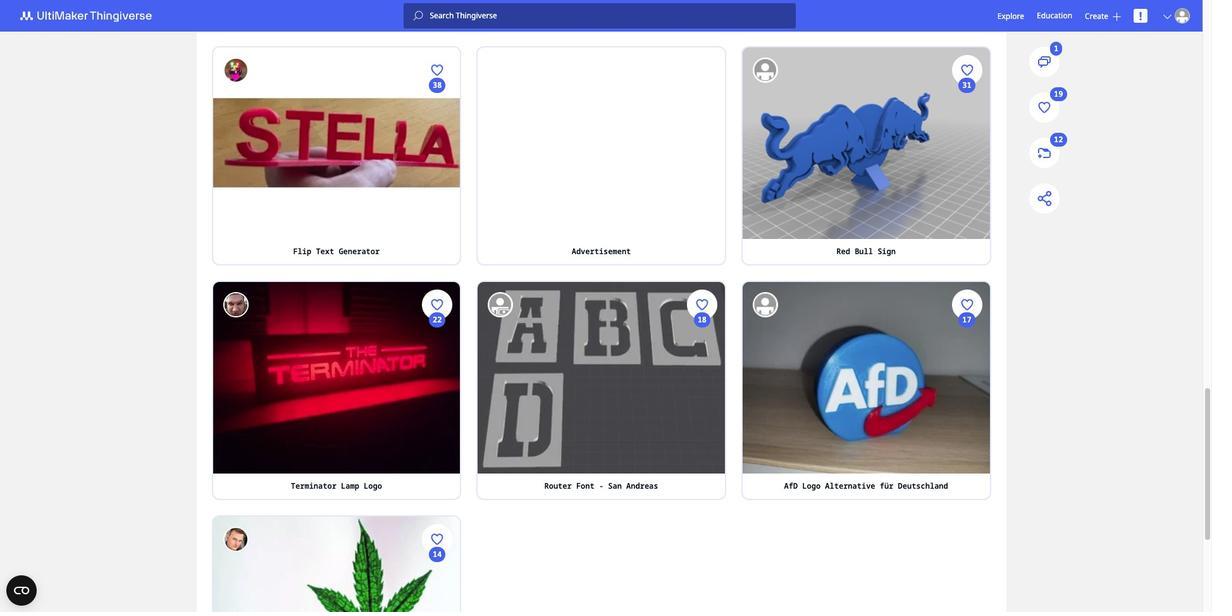 Task type: describe. For each thing, give the bounding box(es) containing it.
create
[[1086, 10, 1109, 21]]

18
[[698, 314, 707, 325]]

afd logo alternative für deutschland
[[785, 481, 949, 492]]

lamp
[[341, 481, 359, 492]]

14
[[433, 549, 442, 560]]

thumbnail representing red bull sign image
[[743, 47, 990, 239]]

0 for 9
[[965, 218, 970, 229]]

logo
[[350, 11, 369, 22]]

terminator
[[291, 481, 337, 492]]

afd logo alternative für deutschland link
[[743, 474, 990, 499]]

search control image
[[414, 11, 424, 21]]

deutschland
[[898, 481, 949, 492]]

thumbnail representing afd logo alternative für deutschland image
[[743, 282, 990, 474]]

1 horizontal spatial sign
[[878, 246, 896, 257]]

avatar image for router font - san andreas
[[488, 292, 513, 318]]

thumbnail representing terminator lamp logo image
[[213, 282, 460, 474]]

für
[[880, 481, 894, 492]]

bathroom
[[663, 11, 700, 22]]

terminator lamp logo link
[[213, 474, 460, 499]]

bull
[[855, 246, 873, 257]]

avatar image for afd logo alternative für deutschland
[[753, 292, 778, 318]]

foot
[[504, 11, 522, 22]]

thumbnail representing taylor swift signature logo - decoration image
[[213, 0, 460, 4]]

explore
[[998, 10, 1025, 21]]

12
[[1055, 134, 1064, 145]]

plusicon image
[[1113, 12, 1122, 21]]

generator
[[339, 246, 380, 257]]

avatar image for flip text generator
[[223, 58, 248, 83]]

0 horizontal spatial -
[[373, 11, 378, 22]]

17 for 38
[[433, 149, 442, 160]]

font
[[577, 481, 595, 492]]

makerbot logo image
[[13, 8, 167, 23]]

1 vertical spatial 17
[[963, 314, 972, 325]]

your
[[613, 11, 631, 22]]

thumbnail representing flip text generator image
[[213, 47, 460, 239]]

1
[[1055, 43, 1059, 54]]

1 vertical spatial -
[[599, 481, 604, 492]]

38
[[433, 80, 442, 90]]

hands
[[636, 11, 659, 22]]

2 9 from the top
[[965, 453, 970, 464]]

thumbnail representing router font - san andreas image
[[478, 282, 725, 474]]

red bull sign link
[[743, 239, 990, 264]]

decoration
[[382, 11, 428, 22]]

education
[[1037, 10, 1073, 21]]

wash
[[590, 11, 609, 22]]

thumbnail representing realistic artistic pot leaf image
[[213, 517, 460, 613]]

advertisement
[[572, 246, 631, 257]]

22
[[433, 314, 442, 325]]

just
[[568, 11, 586, 22]]

text
[[316, 246, 334, 257]]

whatever
[[527, 11, 563, 22]]

router font - san andreas
[[545, 481, 659, 492]]

swift
[[277, 11, 300, 22]]

thumbnail representing big foot whatever just wash your hands bathroom sign image
[[478, 0, 725, 4]]



Task type: locate. For each thing, give the bounding box(es) containing it.
1 logo from the left
[[364, 481, 382, 492]]

big foot whatever just wash your hands bathroom sign link
[[478, 4, 725, 30]]

Search Thingiverse text field
[[424, 11, 796, 21]]

sign right the bull
[[878, 246, 896, 257]]

1 vertical spatial 9
[[965, 453, 970, 464]]

-
[[373, 11, 378, 22], [599, 481, 604, 492]]

0 vertical spatial sign
[[704, 11, 723, 22]]

sign right bathroom
[[704, 11, 723, 22]]

avatar image for red bull sign
[[753, 58, 778, 83]]

andreas
[[627, 481, 659, 492]]

big
[[486, 11, 499, 22]]

logo right lamp
[[364, 481, 382, 492]]

0 vertical spatial 17
[[433, 149, 442, 160]]

signature
[[305, 11, 346, 22]]

alternative
[[826, 481, 876, 492]]

education link
[[1037, 9, 1073, 23]]

1 9 from the top
[[965, 149, 970, 160]]

logo right afd
[[803, 481, 821, 492]]

flip text generator link
[[213, 239, 460, 264]]

1 vertical spatial sign
[[878, 246, 896, 257]]

1 horizontal spatial logo
[[803, 481, 821, 492]]

explore button
[[998, 10, 1025, 21]]

17
[[433, 149, 442, 160], [963, 314, 972, 325], [433, 384, 442, 395]]

taylor
[[245, 11, 273, 22]]

taylor swift signature logo - decoration
[[245, 11, 428, 22]]

taylor swift signature logo - decoration link
[[213, 4, 460, 30]]

1 horizontal spatial -
[[599, 481, 604, 492]]

avatar image for terminator lamp logo
[[223, 292, 248, 318]]

! link
[[1134, 8, 1148, 23]]

- left san on the bottom of the page
[[599, 481, 604, 492]]

flip
[[293, 246, 312, 257]]

2 logo from the left
[[803, 481, 821, 492]]

19
[[1055, 89, 1064, 100]]

flip text generator
[[293, 246, 380, 257]]

0 for 17
[[435, 453, 440, 464]]

sign
[[704, 11, 723, 22], [878, 246, 896, 257]]

- right logo
[[373, 11, 378, 22]]

advertisement element
[[507, 47, 697, 206]]

2 vertical spatial 17
[[433, 384, 442, 395]]

avatar image
[[1175, 8, 1191, 23], [223, 58, 248, 83], [753, 58, 778, 83], [223, 292, 248, 318], [488, 292, 513, 318], [753, 292, 778, 318], [223, 527, 248, 552]]

9
[[965, 149, 970, 160], [965, 453, 970, 464]]

router
[[545, 481, 572, 492]]

open widget image
[[6, 576, 37, 606]]

0 vertical spatial 9
[[965, 149, 970, 160]]

router font - san andreas link
[[478, 474, 725, 499]]

create button
[[1086, 10, 1122, 21]]

10
[[698, 384, 707, 395]]

17 for 22
[[433, 384, 442, 395]]

logo
[[364, 481, 382, 492], [803, 481, 821, 492]]

red
[[837, 246, 851, 257]]

31
[[963, 80, 972, 90]]

0 horizontal spatial sign
[[704, 11, 723, 22]]

0
[[965, 218, 970, 229], [965, 384, 970, 395], [435, 453, 440, 464], [700, 453, 705, 464]]

0 horizontal spatial logo
[[364, 481, 382, 492]]

san
[[608, 481, 622, 492]]

0 for 10
[[700, 453, 705, 464]]

0 vertical spatial -
[[373, 11, 378, 22]]

terminator lamp logo
[[291, 481, 382, 492]]

big foot whatever just wash your hands bathroom sign
[[486, 11, 723, 22]]

!
[[1140, 8, 1143, 23]]

red bull sign
[[837, 246, 896, 257]]

afd
[[785, 481, 798, 492]]



Task type: vqa. For each thing, say whether or not it's contained in the screenshot.
San
yes



